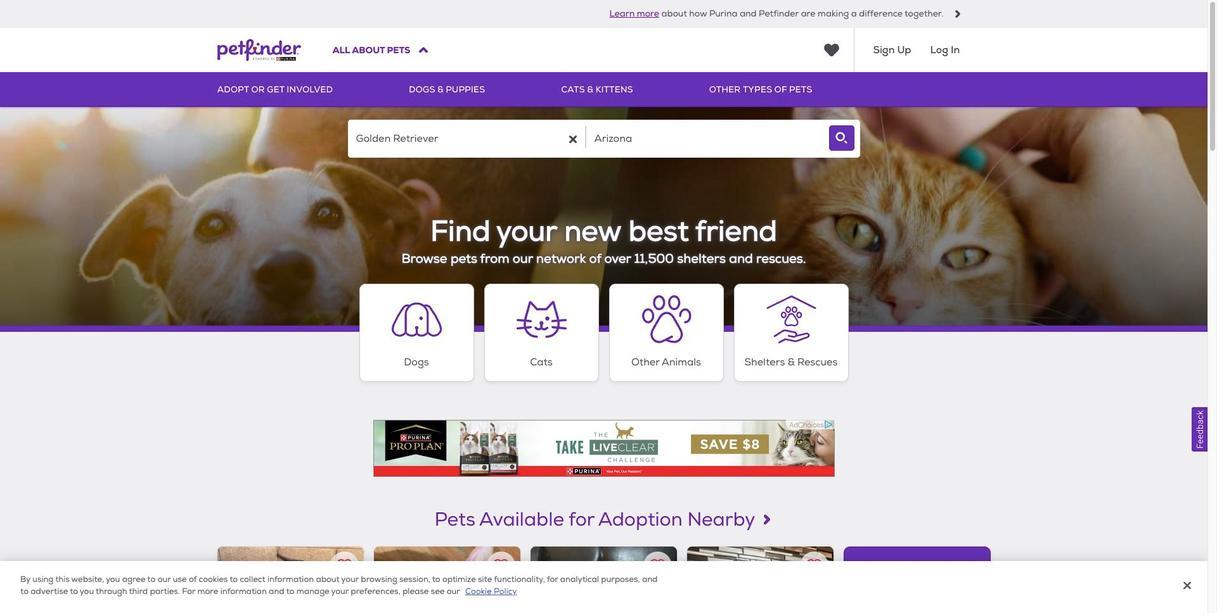 Task type: describe. For each thing, give the bounding box(es) containing it.
favorite ginger image
[[493, 558, 509, 574]]

Search Terrier, Kitten, etc. text field
[[348, 120, 585, 158]]

Enter City, State, or ZIP text field
[[586, 120, 823, 158]]

ginger, adoptable, young female domestic short hair & tabby, in long beach, ca. image
[[374, 547, 520, 614]]

favorite alice image
[[650, 558, 666, 574]]

primary element
[[217, 72, 991, 107]]

favorite milani foster or adopter needed image
[[336, 558, 352, 574]]



Task type: locate. For each thing, give the bounding box(es) containing it.
papa, adoptable, young male domestic short hair & tabby, in long beach, ca. image
[[687, 547, 834, 614]]

privacy alert dialog
[[0, 562, 1208, 614]]

alice, adoptable, adult female tabby & domestic short hair, in long beach, ca. image
[[531, 547, 677, 614]]

advertisement element
[[373, 420, 835, 477]]

milani foster or adopter needed, adoptable, adult female american bully & staffordshire bull terrier, in signal hill, ca. image
[[217, 547, 364, 614]]

9c2b2 image
[[954, 10, 961, 18]]

petfinder logo image
[[217, 28, 301, 72]]

favorite papa image
[[807, 558, 822, 574]]



